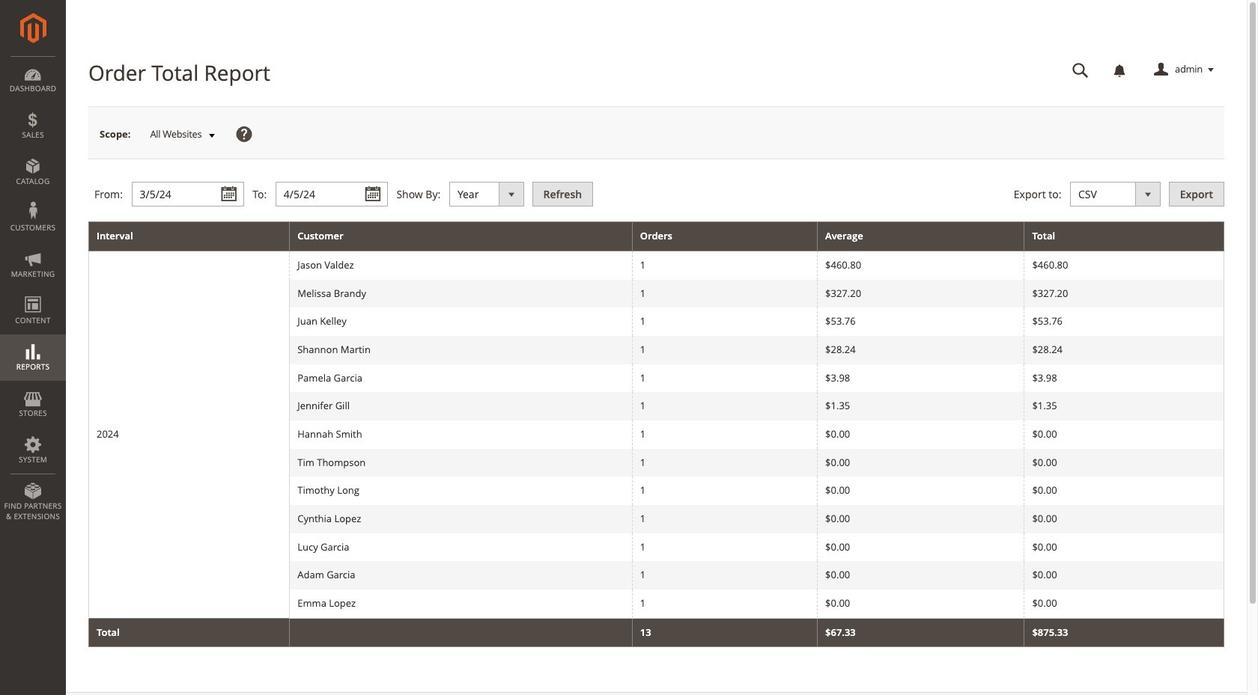 Task type: locate. For each thing, give the bounding box(es) containing it.
magento admin panel image
[[20, 13, 46, 43]]

menu bar
[[0, 56, 66, 530]]

None text field
[[1062, 57, 1099, 83], [275, 182, 388, 207], [1062, 57, 1099, 83], [275, 182, 388, 207]]

None text field
[[131, 182, 244, 207]]



